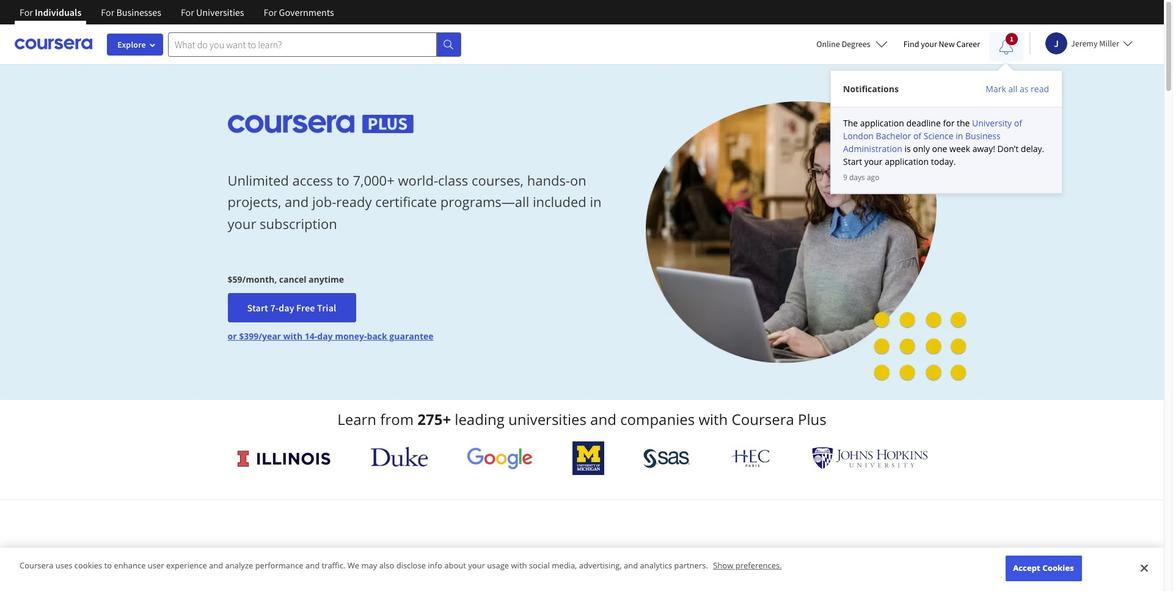 Task type: describe. For each thing, give the bounding box(es) containing it.
money-
[[335, 331, 367, 342]]

hands-
[[527, 171, 570, 190]]

governments
[[279, 6, 334, 18]]

duke university image
[[371, 447, 427, 467]]

deadline
[[906, 117, 941, 129]]

9 days ago
[[843, 172, 879, 183]]

delay.
[[1021, 143, 1044, 155]]

your inside is only one week away! don't delay. start your application today.
[[864, 156, 883, 167]]

show preferences. link
[[713, 561, 782, 572]]

accept
[[1013, 563, 1040, 574]]

accept cookies
[[1013, 563, 1074, 574]]

subscription
[[260, 214, 337, 233]]

0 vertical spatial of
[[1014, 117, 1022, 129]]

with left 14-
[[283, 331, 303, 342]]

degrees
[[842, 38, 870, 49]]

certificate
[[375, 193, 437, 211]]

access
[[292, 171, 333, 190]]

j
[[1054, 37, 1059, 49]]

explore button
[[107, 34, 163, 56]]

businesses
[[116, 6, 161, 18]]

trial
[[317, 302, 336, 314]]

as
[[1020, 83, 1029, 95]]

banner navigation
[[10, 0, 344, 34]]

for for universities
[[181, 6, 194, 18]]

$59 /month, cancel anytime
[[228, 274, 344, 285]]

notifications
[[843, 83, 899, 95]]

class
[[438, 171, 468, 190]]

hec paris image
[[729, 446, 772, 471]]

guarantee
[[389, 331, 434, 342]]

start 7-day free trial
[[247, 302, 336, 314]]

all
[[1008, 83, 1017, 95]]

7,000+
[[353, 171, 395, 190]]

from
[[380, 409, 414, 430]]

back
[[367, 331, 387, 342]]

university of illinois at urbana-champaign image
[[236, 449, 331, 468]]

mark all as read
[[986, 83, 1049, 95]]

show
[[713, 561, 733, 572]]

0 horizontal spatial plus
[[719, 543, 757, 568]]

analyze
[[225, 561, 253, 572]]

administration
[[843, 143, 902, 155]]

analytics
[[640, 561, 672, 572]]

1 horizontal spatial coursera
[[635, 543, 715, 568]]

only
[[913, 143, 930, 155]]

day inside "button"
[[279, 302, 294, 314]]

and up university of michigan image
[[590, 409, 616, 430]]

for governments
[[264, 6, 334, 18]]

courses,
[[472, 171, 524, 190]]

/year
[[259, 331, 281, 342]]

start 7-day free trial button
[[228, 293, 356, 323]]

coursera plus image
[[228, 115, 414, 133]]

online degrees button
[[807, 31, 897, 57]]

individuals
[[35, 6, 81, 18]]

your inside find your new career link
[[921, 38, 937, 49]]

disclose
[[396, 561, 426, 572]]

for universities
[[181, 6, 244, 18]]

find
[[903, 38, 919, 49]]

1 button
[[989, 32, 1023, 62]]

What do you want to learn? text field
[[168, 32, 437, 57]]

/month,
[[242, 274, 277, 285]]

is
[[905, 143, 911, 155]]

0 horizontal spatial in
[[465, 543, 482, 568]]

don't
[[997, 143, 1019, 155]]

for businesses
[[101, 6, 161, 18]]

google image
[[467, 447, 533, 470]]

ready
[[336, 193, 372, 211]]

media,
[[552, 561, 577, 572]]

the application deadline for the
[[843, 117, 972, 129]]

explore
[[118, 39, 146, 50]]

$399
[[239, 331, 259, 342]]

the
[[957, 117, 970, 129]]

learn from 275+ leading universities and companies with coursera plus
[[337, 409, 826, 430]]

or $399 /year with 14-day money-back guarantee
[[228, 331, 434, 342]]

accept cookies button
[[1005, 556, 1082, 582]]

and inside 'unlimited access to 7,000+ world-class courses, hands-on projects, and job-ready certificate programs—all included in your subscription'
[[285, 193, 309, 211]]

or
[[228, 331, 237, 342]]

usage
[[487, 561, 509, 572]]

275+
[[417, 409, 451, 430]]

in inside university of london bachelor of science in business administration
[[956, 130, 963, 142]]

performance
[[255, 561, 303, 572]]

uses
[[55, 561, 72, 572]]

about
[[444, 561, 466, 572]]

university of michigan image
[[572, 442, 604, 475]]



Task type: locate. For each thing, give the bounding box(es) containing it.
for left individuals
[[20, 6, 33, 18]]

and
[[285, 193, 309, 211], [590, 409, 616, 430], [209, 561, 223, 572], [305, 561, 320, 572], [624, 561, 638, 572]]

today.
[[931, 156, 956, 167]]

$59
[[228, 274, 242, 285]]

with
[[283, 331, 303, 342], [699, 409, 728, 430], [591, 543, 631, 568], [511, 561, 527, 572]]

read
[[1031, 83, 1049, 95]]

university of london bachelor of science in business administration
[[843, 117, 1022, 155]]

and left analyze
[[209, 561, 223, 572]]

week
[[950, 143, 970, 155]]

0 horizontal spatial coursera
[[20, 561, 53, 572]]

of up only
[[913, 130, 921, 142]]

1 horizontal spatial plus
[[798, 409, 826, 430]]

of right university
[[1014, 117, 1022, 129]]

social
[[529, 561, 550, 572]]

unlimited access to 7,000+ world-class courses, hands-on projects, and job-ready certificate programs—all included in your subscription
[[228, 171, 602, 233]]

application
[[860, 117, 904, 129], [885, 156, 929, 167]]

sas image
[[644, 449, 690, 468]]

university of london bachelor of science in business administration link
[[843, 117, 1022, 155]]

0 vertical spatial start
[[843, 156, 862, 167]]

day left free
[[279, 302, 294, 314]]

in up the week
[[956, 130, 963, 142]]

for left universities
[[181, 6, 194, 18]]

and up subscription
[[285, 193, 309, 211]]

info
[[428, 561, 442, 572]]

1 vertical spatial application
[[885, 156, 929, 167]]

away!
[[972, 143, 995, 155]]

business
[[965, 130, 1001, 142]]

we
[[347, 561, 359, 572]]

coursera image
[[15, 34, 92, 54]]

coursera
[[732, 409, 794, 430], [635, 543, 715, 568], [20, 561, 53, 572]]

0 vertical spatial application
[[860, 117, 904, 129]]

for for businesses
[[101, 6, 114, 18]]

with inside privacy alert dialog
[[511, 561, 527, 572]]

0 vertical spatial in
[[956, 130, 963, 142]]

None search field
[[168, 32, 461, 57]]

in right included
[[590, 193, 602, 211]]

start inside is only one week away! don't delay. start your application today.
[[843, 156, 862, 167]]

invest in your career with coursera plus
[[407, 543, 757, 568]]

start
[[843, 156, 862, 167], [247, 302, 268, 314]]

and left analytics at bottom right
[[624, 561, 638, 572]]

application inside is only one week away! don't delay. start your application today.
[[885, 156, 929, 167]]

leading
[[455, 409, 505, 430]]

jeremy
[[1071, 38, 1098, 49]]

science
[[924, 130, 953, 142]]

privacy alert dialog
[[0, 548, 1164, 591]]

1 horizontal spatial day
[[317, 331, 333, 342]]

2 vertical spatial in
[[465, 543, 482, 568]]

to up ready
[[336, 171, 349, 190]]

university
[[972, 117, 1012, 129]]

1 vertical spatial of
[[913, 130, 921, 142]]

user
[[148, 561, 164, 572]]

also
[[379, 561, 394, 572]]

3 for from the left
[[181, 6, 194, 18]]

for for individuals
[[20, 6, 33, 18]]

1
[[1010, 34, 1014, 43]]

mark
[[986, 83, 1006, 95]]

1 vertical spatial start
[[247, 302, 268, 314]]

1 vertical spatial plus
[[719, 543, 757, 568]]

find your new career link
[[897, 37, 986, 52]]

in inside 'unlimited access to 7,000+ world-class courses, hands-on projects, and job-ready certificate programs—all included in your subscription'
[[590, 193, 602, 211]]

universities
[[196, 6, 244, 18]]

with left the social
[[511, 561, 527, 572]]

coursera inside privacy alert dialog
[[20, 561, 53, 572]]

on
[[570, 171, 586, 190]]

preferences.
[[735, 561, 782, 572]]

1 horizontal spatial to
[[336, 171, 349, 190]]

start inside "button"
[[247, 302, 268, 314]]

0 horizontal spatial of
[[913, 130, 921, 142]]

partners.
[[674, 561, 708, 572]]

0 vertical spatial day
[[279, 302, 294, 314]]

experience
[[166, 561, 207, 572]]

mark all as read button
[[985, 83, 1050, 95]]

in left 'usage'
[[465, 543, 482, 568]]

application up bachelor
[[860, 117, 904, 129]]

2 horizontal spatial coursera
[[732, 409, 794, 430]]

0 horizontal spatial day
[[279, 302, 294, 314]]

2 horizontal spatial in
[[956, 130, 963, 142]]

the
[[843, 117, 858, 129]]

universities
[[508, 409, 586, 430]]

free
[[296, 302, 315, 314]]

to right "cookies" on the left of page
[[104, 561, 112, 572]]

world-
[[398, 171, 438, 190]]

programs—all
[[440, 193, 529, 211]]

your
[[921, 38, 937, 49], [864, 156, 883, 167], [228, 214, 256, 233], [486, 543, 527, 568], [468, 561, 485, 572]]

0 vertical spatial to
[[336, 171, 349, 190]]

with right companies
[[699, 409, 728, 430]]

1 for from the left
[[20, 6, 33, 18]]

0 vertical spatial plus
[[798, 409, 826, 430]]

for for governments
[[264, 6, 277, 18]]

for individuals
[[20, 6, 81, 18]]

1 vertical spatial to
[[104, 561, 112, 572]]

day
[[279, 302, 294, 314], [317, 331, 333, 342]]

your inside privacy alert dialog
[[468, 561, 485, 572]]

1 horizontal spatial of
[[1014, 117, 1022, 129]]

your down projects, on the left top of the page
[[228, 214, 256, 233]]

london
[[843, 130, 874, 142]]

anytime
[[309, 274, 344, 285]]

coursera uses cookies to enhance user experience and analyze performance and traffic. we may also disclose info about your usage with social media, advertising, and analytics partners. show preferences.
[[20, 561, 782, 572]]

may
[[361, 561, 377, 572]]

start left 7-
[[247, 302, 268, 314]]

0 horizontal spatial to
[[104, 561, 112, 572]]

1 vertical spatial in
[[590, 193, 602, 211]]

companies
[[620, 409, 695, 430]]

your down administration
[[864, 156, 883, 167]]

your inside 'unlimited access to 7,000+ world-class courses, hands-on projects, and job-ready certificate programs—all included in your subscription'
[[228, 214, 256, 233]]

9
[[843, 172, 847, 183]]

help center image
[[1132, 560, 1147, 574]]

your right find
[[921, 38, 937, 49]]

your left the social
[[486, 543, 527, 568]]

with left analytics at bottom right
[[591, 543, 631, 568]]

cookies
[[1043, 563, 1074, 574]]

1 horizontal spatial in
[[590, 193, 602, 211]]

to inside 'unlimited access to 7,000+ world-class courses, hands-on projects, and job-ready certificate programs—all included in your subscription'
[[336, 171, 349, 190]]

your right about
[[468, 561, 485, 572]]

for left governments
[[264, 6, 277, 18]]

new
[[939, 38, 955, 49]]

days
[[849, 172, 865, 183]]

2 for from the left
[[101, 6, 114, 18]]

invest
[[407, 543, 461, 568]]

application down is
[[885, 156, 929, 167]]

johns hopkins university image
[[812, 447, 928, 470]]

enhance
[[114, 561, 146, 572]]

1 horizontal spatial start
[[843, 156, 862, 167]]

7-
[[270, 302, 279, 314]]

learn
[[337, 409, 376, 430]]

hide notifications image
[[999, 40, 1014, 54]]

career
[[531, 543, 587, 568]]

miller
[[1099, 38, 1119, 49]]

day left money-
[[317, 331, 333, 342]]

and left traffic.
[[305, 561, 320, 572]]

start up days
[[843, 156, 862, 167]]

to inside privacy alert dialog
[[104, 561, 112, 572]]

jeremy miller
[[1071, 38, 1119, 49]]

career
[[956, 38, 980, 49]]

0 horizontal spatial start
[[247, 302, 268, 314]]

for left businesses
[[101, 6, 114, 18]]

advertising,
[[579, 561, 622, 572]]

bachelor
[[876, 130, 911, 142]]

included
[[533, 193, 586, 211]]

4 for from the left
[[264, 6, 277, 18]]

job-
[[312, 193, 336, 211]]

online
[[816, 38, 840, 49]]

online degrees
[[816, 38, 870, 49]]

is only one week away! don't delay. start your application today.
[[843, 143, 1044, 167]]

1 vertical spatial day
[[317, 331, 333, 342]]



Task type: vqa. For each thing, say whether or not it's contained in the screenshot.
THE MOST POPULAR CERTIFICATES COLLECTION element
no



